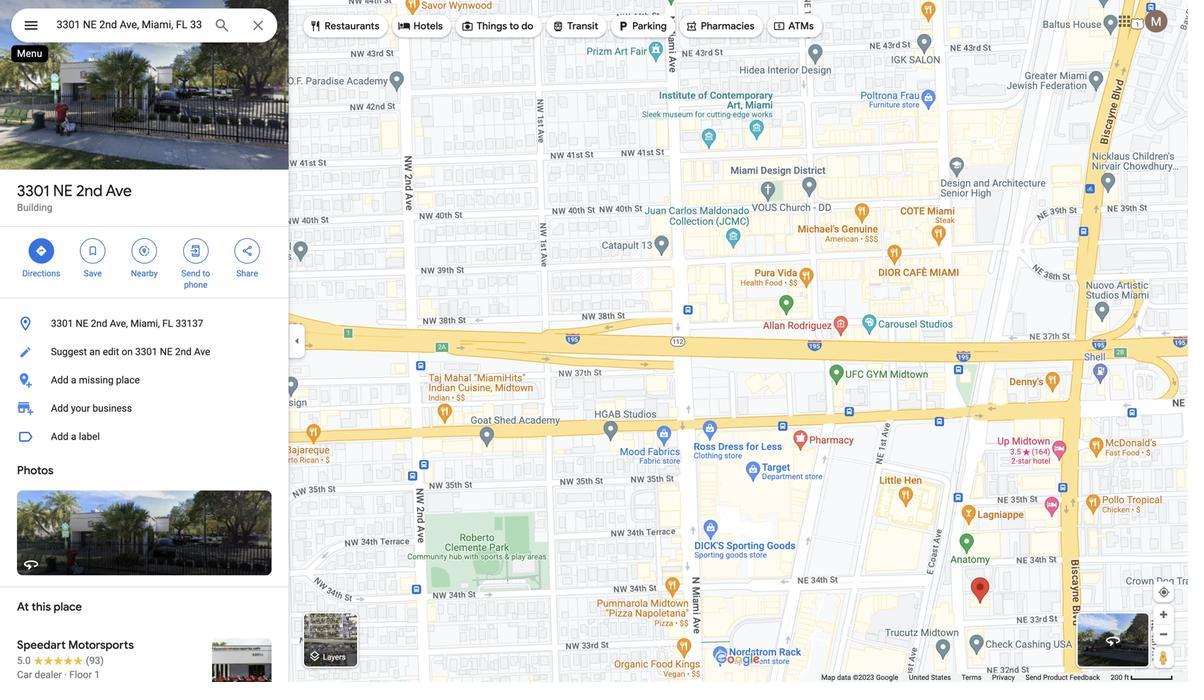 Task type: describe. For each thing, give the bounding box(es) containing it.
2nd for ave,
[[91, 318, 107, 330]]

5.0
[[17, 655, 31, 667]]

ave inside "button"
[[194, 346, 210, 358]]

united states button
[[909, 673, 951, 682]]

terms
[[962, 674, 981, 682]]

 transit
[[552, 18, 598, 34]]

send product feedback
[[1026, 674, 1100, 682]]

privacy button
[[992, 673, 1015, 682]]

label
[[79, 431, 100, 443]]

this
[[32, 600, 51, 615]]

2nd for ave
[[76, 181, 102, 201]]

business
[[93, 403, 132, 414]]

phone
[[184, 280, 207, 290]]

33137
[[176, 318, 203, 330]]

floor
[[69, 669, 92, 681]]

edit
[[103, 346, 119, 358]]

hotels
[[413, 20, 443, 33]]

ne for ave
[[53, 181, 73, 201]]

dealer
[[35, 669, 62, 681]]

none field inside 3301 ne 2nd ave, miami, fl 33137 field
[[57, 16, 202, 33]]

suggest an edit on 3301 ne 2nd ave button
[[0, 338, 289, 366]]

share
[[236, 269, 258, 279]]

map data ©2023 google
[[821, 674, 898, 682]]

building
[[17, 202, 52, 214]]

3301 for ave
[[17, 181, 49, 201]]

ave,
[[110, 318, 128, 330]]

3301 ne 2nd ave building
[[17, 181, 132, 214]]

suggest an edit on 3301 ne 2nd ave
[[51, 346, 210, 358]]


[[398, 18, 411, 34]]

(93)
[[86, 655, 104, 667]]

terms button
[[962, 673, 981, 682]]

add a missing place
[[51, 374, 140, 386]]

do
[[521, 20, 533, 33]]

1
[[94, 669, 100, 681]]

place inside button
[[116, 374, 140, 386]]

3301 ne 2nd ave, miami, fl 33137
[[51, 318, 203, 330]]

restaurants
[[325, 20, 380, 33]]

 hotels
[[398, 18, 443, 34]]

transit
[[567, 20, 598, 33]]

pharmacies
[[701, 20, 755, 33]]

privacy
[[992, 674, 1015, 682]]

save
[[84, 269, 102, 279]]

miami,
[[130, 318, 160, 330]]

map
[[821, 674, 835, 682]]

an
[[89, 346, 100, 358]]

a for label
[[71, 431, 76, 443]]

©2023
[[853, 674, 874, 682]]

ne for ave,
[[76, 318, 88, 330]]


[[189, 243, 202, 259]]

3301 inside "button"
[[135, 346, 157, 358]]

 atms
[[773, 18, 814, 34]]

suggest
[[51, 346, 87, 358]]

at
[[17, 600, 29, 615]]

google
[[876, 674, 898, 682]]

things
[[477, 20, 507, 33]]

add your business
[[51, 403, 132, 414]]

200
[[1111, 674, 1123, 682]]

feedback
[[1070, 674, 1100, 682]]

street view image
[[1105, 632, 1122, 649]]

car
[[17, 669, 32, 681]]

 parking
[[617, 18, 667, 34]]


[[617, 18, 629, 34]]

motorsports
[[68, 638, 134, 653]]


[[309, 18, 322, 34]]

zoom out image
[[1158, 629, 1169, 640]]

3301 for ave,
[[51, 318, 73, 330]]

3301 ne 2nd ave, miami, fl 33137 button
[[0, 310, 289, 338]]



Task type: vqa. For each thing, say whether or not it's contained in the screenshot.
the 
yes



Task type: locate. For each thing, give the bounding box(es) containing it.
car dealer · floor 1
[[17, 669, 100, 681]]


[[241, 243, 254, 259]]

ft
[[1124, 674, 1129, 682]]

send left product
[[1026, 674, 1041, 682]]


[[552, 18, 565, 34]]

1 vertical spatial send
[[1026, 674, 1041, 682]]

1 horizontal spatial send
[[1026, 674, 1041, 682]]

3301 inside button
[[51, 318, 73, 330]]

united states
[[909, 674, 951, 682]]

add a missing place button
[[0, 366, 289, 395]]

5.0 stars 93 reviews image
[[17, 654, 104, 668]]

1 horizontal spatial ave
[[194, 346, 210, 358]]

send to phone
[[181, 269, 210, 290]]

1 vertical spatial add
[[51, 403, 69, 414]]

2nd left "ave,"
[[91, 318, 107, 330]]

place right this
[[54, 600, 82, 615]]

0 vertical spatial send
[[181, 269, 200, 279]]

3301 NE 2nd Ave, Miami, FL 33137 field
[[11, 8, 277, 42]]

1 vertical spatial ave
[[194, 346, 210, 358]]

2nd inside 3301 ne 2nd ave building
[[76, 181, 102, 201]]

place
[[116, 374, 140, 386], [54, 600, 82, 615]]

200 ft
[[1111, 674, 1129, 682]]

0 horizontal spatial ne
[[53, 181, 73, 201]]

3301
[[17, 181, 49, 201], [51, 318, 73, 330], [135, 346, 157, 358]]

1 vertical spatial ne
[[76, 318, 88, 330]]

1 vertical spatial 2nd
[[91, 318, 107, 330]]

photos
[[17, 464, 54, 478]]

0 horizontal spatial send
[[181, 269, 200, 279]]

2 add from the top
[[51, 403, 69, 414]]

1 vertical spatial place
[[54, 600, 82, 615]]

to inside send to phone
[[203, 269, 210, 279]]

2nd inside button
[[91, 318, 107, 330]]

united
[[909, 674, 929, 682]]

 restaurants
[[309, 18, 380, 34]]

a left missing
[[71, 374, 76, 386]]

states
[[931, 674, 951, 682]]

1 horizontal spatial ne
[[76, 318, 88, 330]]

3 add from the top
[[51, 431, 69, 443]]

 button
[[11, 8, 51, 45]]

ne inside 3301 ne 2nd ave building
[[53, 181, 73, 201]]

 things to do
[[461, 18, 533, 34]]

add for add your business
[[51, 403, 69, 414]]

add your business link
[[0, 395, 289, 423]]

send inside send to phone
[[181, 269, 200, 279]]

your
[[71, 403, 90, 414]]

3301 up the suggest
[[51, 318, 73, 330]]

1 horizontal spatial to
[[509, 20, 519, 33]]

0 vertical spatial place
[[116, 374, 140, 386]]


[[23, 15, 40, 36]]

send inside button
[[1026, 674, 1041, 682]]

layers
[[323, 653, 346, 662]]

1 vertical spatial a
[[71, 431, 76, 443]]

·
[[64, 669, 67, 681]]

at this place
[[17, 600, 82, 615]]

0 horizontal spatial place
[[54, 600, 82, 615]]

2 horizontal spatial ne
[[160, 346, 173, 358]]

footer inside google maps element
[[821, 673, 1111, 682]]

1 vertical spatial to
[[203, 269, 210, 279]]

0 vertical spatial to
[[509, 20, 519, 33]]


[[35, 243, 48, 259]]

collapse side panel image
[[289, 333, 305, 349]]

a for missing
[[71, 374, 76, 386]]

0 vertical spatial a
[[71, 374, 76, 386]]

to
[[509, 20, 519, 33], [203, 269, 210, 279]]

2 vertical spatial ne
[[160, 346, 173, 358]]

place down on
[[116, 374, 140, 386]]

0 vertical spatial ave
[[106, 181, 132, 201]]

2nd
[[76, 181, 102, 201], [91, 318, 107, 330], [175, 346, 192, 358]]

send product feedback button
[[1026, 673, 1100, 682]]

google maps element
[[0, 0, 1188, 682]]

ave
[[106, 181, 132, 201], [194, 346, 210, 358]]

add down the suggest
[[51, 374, 69, 386]]

a
[[71, 374, 76, 386], [71, 431, 76, 443]]

 search field
[[11, 8, 277, 45]]

 pharmacies
[[685, 18, 755, 34]]

footer containing map data ©2023 google
[[821, 673, 1111, 682]]

data
[[837, 674, 851, 682]]

0 vertical spatial ne
[[53, 181, 73, 201]]

3301 ne 2nd ave main content
[[0, 0, 289, 682]]

show street view coverage image
[[1153, 647, 1174, 668]]

add for add a label
[[51, 431, 69, 443]]

2 vertical spatial add
[[51, 431, 69, 443]]

3301 right on
[[135, 346, 157, 358]]

to inside  things to do
[[509, 20, 519, 33]]

to left do
[[509, 20, 519, 33]]

2 vertical spatial 3301
[[135, 346, 157, 358]]

0 horizontal spatial 3301
[[17, 181, 49, 201]]

send for send to phone
[[181, 269, 200, 279]]

0 vertical spatial 2nd
[[76, 181, 102, 201]]

0 horizontal spatial to
[[203, 269, 210, 279]]


[[86, 243, 99, 259]]

footer
[[821, 673, 1111, 682]]

add for add a missing place
[[51, 374, 69, 386]]

missing
[[79, 374, 114, 386]]

2nd down "33137" on the top left of the page
[[175, 346, 192, 358]]


[[138, 243, 151, 259]]

2 vertical spatial 2nd
[[175, 346, 192, 358]]

1 a from the top
[[71, 374, 76, 386]]

3301 inside 3301 ne 2nd ave building
[[17, 181, 49, 201]]

atms
[[788, 20, 814, 33]]

ne inside "button"
[[160, 346, 173, 358]]

send for send product feedback
[[1026, 674, 1041, 682]]

200 ft button
[[1111, 674, 1173, 682]]

nearby
[[131, 269, 158, 279]]

to up phone
[[203, 269, 210, 279]]

3301 up 'building'
[[17, 181, 49, 201]]

send up phone
[[181, 269, 200, 279]]

add
[[51, 374, 69, 386], [51, 403, 69, 414], [51, 431, 69, 443]]

product
[[1043, 674, 1068, 682]]

2nd inside "button"
[[175, 346, 192, 358]]

0 vertical spatial add
[[51, 374, 69, 386]]

2nd up 
[[76, 181, 102, 201]]

2 horizontal spatial 3301
[[135, 346, 157, 358]]

zoom in image
[[1158, 610, 1169, 620]]

0 vertical spatial 3301
[[17, 181, 49, 201]]

google account: madeline spawn  
(madeline.spawn@adept.ai) image
[[1145, 10, 1168, 33]]

speedart
[[17, 638, 66, 653]]

ne inside button
[[76, 318, 88, 330]]

None field
[[57, 16, 202, 33]]

1 horizontal spatial place
[[116, 374, 140, 386]]

ave inside 3301 ne 2nd ave building
[[106, 181, 132, 201]]


[[461, 18, 474, 34]]

add left label
[[51, 431, 69, 443]]


[[685, 18, 698, 34]]

directions
[[22, 269, 60, 279]]

0 horizontal spatial ave
[[106, 181, 132, 201]]

send
[[181, 269, 200, 279], [1026, 674, 1041, 682]]

fl
[[162, 318, 173, 330]]

add left "your"
[[51, 403, 69, 414]]

on
[[122, 346, 133, 358]]

actions for 3301 ne 2nd ave region
[[0, 227, 289, 298]]

1 vertical spatial 3301
[[51, 318, 73, 330]]

show your location image
[[1158, 586, 1170, 599]]

speedart motorsports
[[17, 638, 134, 653]]

parking
[[632, 20, 667, 33]]


[[773, 18, 786, 34]]

1 add from the top
[[51, 374, 69, 386]]

a left label
[[71, 431, 76, 443]]

1 horizontal spatial 3301
[[51, 318, 73, 330]]

add a label
[[51, 431, 100, 443]]

add a label button
[[0, 423, 289, 451]]

2 a from the top
[[71, 431, 76, 443]]



